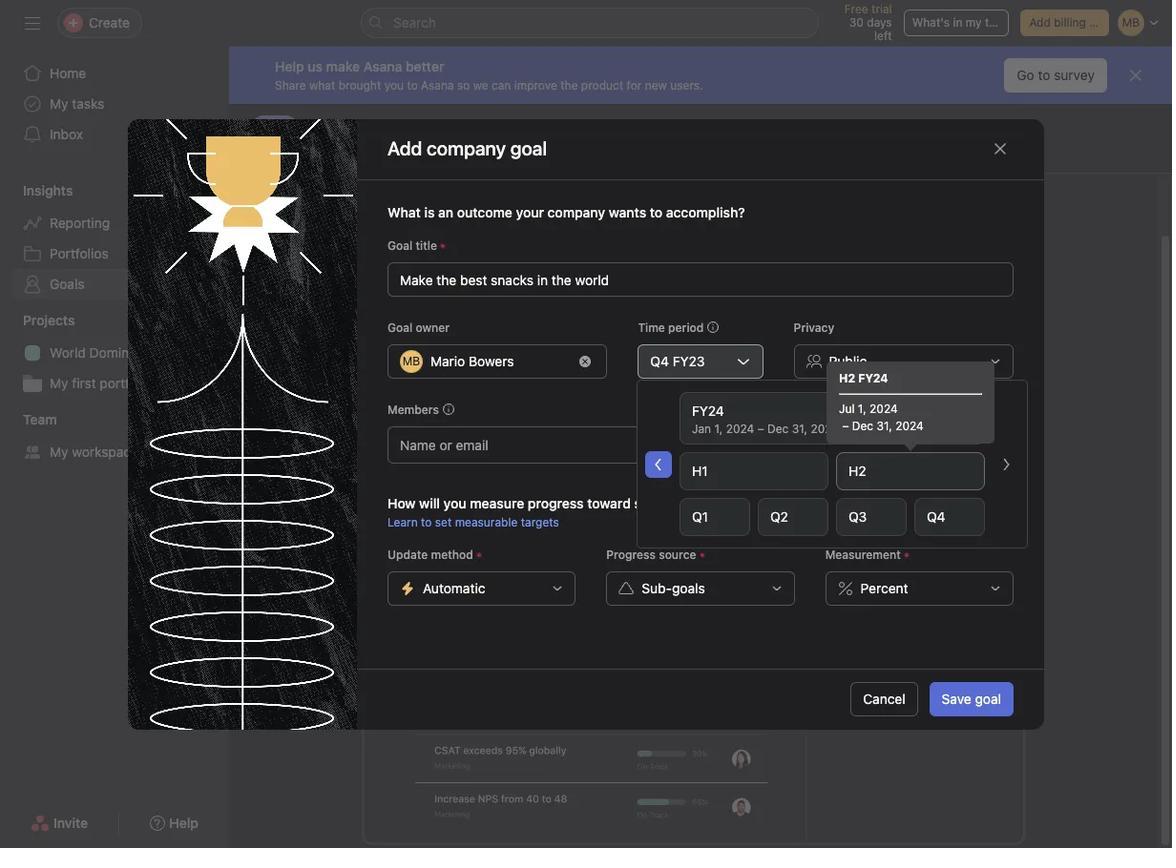 Task type: vqa. For each thing, say whether or not it's contained in the screenshot.
left List
no



Task type: locate. For each thing, give the bounding box(es) containing it.
1 horizontal spatial q4
[[927, 509, 945, 525]]

go
[[1017, 67, 1034, 83]]

0 vertical spatial h2
[[839, 371, 855, 386]]

goal inside button
[[694, 331, 721, 347]]

projects
[[23, 312, 75, 328]]

my for my tasks
[[50, 95, 68, 112]]

top-
[[487, 249, 517, 266]]

0 horizontal spatial dec
[[767, 422, 789, 436]]

my first portfolio link
[[11, 368, 218, 399]]

my inside global element
[[50, 95, 68, 112]]

what
[[388, 204, 421, 220]]

you inside the help us make asana better share what brought you to asana so we can improve the product for new users.
[[384, 78, 404, 92]]

can
[[492, 78, 511, 92]]

1, right the jan
[[714, 422, 723, 436]]

organization's
[[606, 272, 702, 289]]

goals for sub-goals
[[672, 580, 705, 596]]

1 vertical spatial your
[[901, 249, 932, 266]]

0 vertical spatial your
[[516, 204, 544, 220]]

dec
[[852, 419, 873, 433], [767, 422, 789, 436]]

add inside add top-level goals to help teams prioritize and connect work to your organization's objectives.
[[455, 249, 483, 266]]

team for team
[[23, 411, 57, 428]]

add up q4 fy23 at right
[[666, 331, 691, 347]]

mario
[[430, 353, 465, 369]]

goal inside button
[[975, 691, 1001, 707]]

q4 fy23 button
[[638, 344, 763, 378]]

fy24 inside tooltip
[[858, 371, 888, 386]]

share
[[275, 78, 306, 92]]

goal left owner
[[388, 320, 413, 335]]

an
[[438, 204, 453, 220]]

– right the jan
[[757, 422, 764, 436]]

1 horizontal spatial 31,
[[877, 419, 892, 433]]

company
[[547, 204, 605, 220]]

0 horizontal spatial fy24
[[692, 403, 724, 419]]

h2 up q3
[[849, 463, 866, 479]]

2 goal from the top
[[388, 320, 413, 335]]

1 vertical spatial you
[[443, 495, 466, 511]]

my for my workspace
[[50, 444, 68, 460]]

and right set
[[575, 202, 613, 229]]

my for my goals
[[407, 147, 427, 163]]

goal for add goal
[[694, 331, 721, 347]]

you down asana better in the left top of the page
[[384, 78, 404, 92]]

trial
[[871, 2, 892, 16]]

0 horizontal spatial 31,
[[792, 422, 808, 436]]

add inside add company goal dialog
[[388, 137, 422, 159]]

1 horizontal spatial required image
[[473, 549, 485, 561]]

required image
[[437, 240, 449, 251], [473, 549, 485, 561], [901, 549, 912, 561]]

how will you measure progress toward success? learn to set measurable targets
[[388, 495, 693, 529]]

add inside button
[[1029, 15, 1051, 30]]

goal owner
[[388, 320, 450, 335]]

info
[[1089, 15, 1109, 30]]

31, left jul 1, 2024 – dec 31, 2024
[[792, 422, 808, 436]]

30
[[849, 15, 864, 30]]

1 horizontal spatial and
[[756, 249, 782, 266]]

add company goal dialog
[[128, 119, 1044, 730]]

team inside "team" dropdown button
[[23, 411, 57, 428]]

team up my workspace at the bottom
[[23, 411, 57, 428]]

1 horizontal spatial goal
[[975, 691, 1001, 707]]

0 horizontal spatial you
[[384, 78, 404, 92]]

you up set
[[443, 495, 466, 511]]

required image down an
[[437, 240, 449, 251]]

sub-goals
[[642, 580, 705, 596]]

reporting
[[50, 215, 110, 231]]

goals down my workspace
[[351, 147, 385, 163]]

world
[[50, 345, 86, 361]]

asana better
[[363, 58, 444, 74]]

– inside fy24 jan 1, 2024 – dec 31, 2024
[[757, 422, 764, 436]]

fy24 down public
[[858, 371, 888, 386]]

add for add top-level goals to help teams prioritize and connect work to your organization's objectives.
[[455, 249, 483, 266]]

0 horizontal spatial 1,
[[714, 422, 723, 436]]

source
[[659, 547, 696, 562]]

is
[[424, 204, 435, 220]]

required image
[[696, 549, 708, 561]]

Name or email text field
[[400, 433, 503, 456]]

my inside 'link'
[[50, 444, 68, 460]]

goals up an
[[430, 147, 464, 163]]

1, inside fy24 jan 1, 2024 – dec 31, 2024
[[714, 422, 723, 436]]

dec right the jan
[[767, 422, 789, 436]]

0 vertical spatial team
[[313, 147, 347, 163]]

1 horizontal spatial dec
[[852, 419, 873, 433]]

0 horizontal spatial your
[[516, 204, 544, 220]]

team inside "team goals" link
[[313, 147, 347, 163]]

1 vertical spatial 1,
[[714, 422, 723, 436]]

you inside how will you measure progress toward success? learn to set measurable targets
[[443, 495, 466, 511]]

2024
[[870, 402, 898, 416], [895, 419, 924, 433], [726, 422, 754, 436], [811, 422, 839, 436]]

will
[[419, 495, 440, 511]]

search list box
[[361, 8, 819, 38]]

0 vertical spatial you
[[384, 78, 404, 92]]

1 vertical spatial and
[[756, 249, 782, 266]]

q1
[[692, 509, 708, 525]]

team for team goals
[[313, 147, 347, 163]]

– down the jul
[[842, 419, 849, 433]]

set
[[536, 202, 570, 229]]

goal for goal title
[[388, 238, 413, 252]]

q4 left fy23
[[650, 353, 669, 369]]

to right go
[[1038, 67, 1050, 83]]

1, inside jul 1, 2024 – dec 31, 2024
[[858, 402, 866, 416]]

add left billing
[[1029, 15, 1051, 30]]

1 vertical spatial h2
[[849, 463, 866, 479]]

method
[[431, 547, 473, 562]]

and up objectives.
[[756, 249, 782, 266]]

1 horizontal spatial –
[[842, 419, 849, 433]]

add for add billing info
[[1029, 15, 1051, 30]]

0 vertical spatial fy24
[[858, 371, 888, 386]]

my down "team" dropdown button
[[50, 444, 68, 460]]

fy24 inside fy24 jan 1, 2024 – dec 31, 2024
[[692, 403, 724, 419]]

h2 down public
[[839, 371, 855, 386]]

us
[[308, 58, 323, 74]]

1 horizontal spatial you
[[443, 495, 466, 511]]

goals inside add top-level goals to help teams prioritize and connect work to your organization's objectives.
[[552, 249, 589, 266]]

search
[[393, 14, 436, 31]]

team
[[313, 147, 347, 163], [23, 411, 57, 428]]

set and achieve strategic goals
[[536, 202, 851, 229]]

to down asana better in the left top of the page
[[407, 78, 418, 92]]

measurable
[[455, 515, 518, 529]]

jan
[[692, 422, 711, 436]]

0 horizontal spatial goal
[[694, 331, 721, 347]]

goals inside dropdown button
[[672, 580, 705, 596]]

my goals link
[[407, 147, 464, 173]]

1 horizontal spatial fy24
[[858, 371, 888, 386]]

0 vertical spatial 1,
[[858, 402, 866, 416]]

add inside add goal button
[[666, 331, 691, 347]]

save
[[942, 691, 971, 707]]

previous year image
[[651, 457, 666, 472]]

what's in my trial? button
[[904, 10, 1011, 36]]

learn to set measurable targets link
[[388, 515, 559, 529]]

team down my workspace
[[313, 147, 347, 163]]

help us make asana better share what brought you to asana so we can improve the product for new users.
[[275, 58, 703, 92]]

and
[[575, 202, 613, 229], [756, 249, 782, 266]]

close this dialog image
[[993, 141, 1008, 157]]

privacy
[[794, 320, 834, 335]]

my inside projects element
[[50, 375, 68, 391]]

percent
[[861, 580, 908, 596]]

0 horizontal spatial q4
[[650, 353, 669, 369]]

your right outcome
[[516, 204, 544, 220]]

goal up fy23
[[694, 331, 721, 347]]

1 vertical spatial q4
[[927, 509, 945, 525]]

reporting link
[[11, 208, 218, 239]]

to inside button
[[1038, 67, 1050, 83]]

add billing info button
[[1021, 10, 1109, 36]]

my workspace link
[[11, 437, 218, 468]]

h1
[[692, 463, 708, 479]]

fy24 up the jan
[[692, 403, 724, 419]]

q4 up 'percent' dropdown button
[[927, 509, 945, 525]]

my left first
[[50, 375, 68, 391]]

0 horizontal spatial –
[[757, 422, 764, 436]]

trial?
[[985, 15, 1011, 30]]

0 vertical spatial and
[[575, 202, 613, 229]]

tasks
[[72, 95, 104, 112]]

dec down the jul
[[852, 419, 873, 433]]

goals down source
[[672, 580, 705, 596]]

1 vertical spatial goal
[[975, 691, 1001, 707]]

2 horizontal spatial required image
[[901, 549, 912, 561]]

days
[[867, 15, 892, 30]]

goal
[[388, 238, 413, 252], [388, 320, 413, 335]]

1 goal from the top
[[388, 238, 413, 252]]

connect
[[786, 249, 842, 266]]

the
[[560, 78, 578, 92]]

1 vertical spatial fy24
[[692, 403, 724, 419]]

31,
[[877, 419, 892, 433], [792, 422, 808, 436]]

0 vertical spatial q4
[[650, 353, 669, 369]]

your
[[516, 204, 544, 220], [901, 249, 932, 266]]

add left top-
[[455, 249, 483, 266]]

your right work
[[901, 249, 932, 266]]

my
[[50, 95, 68, 112], [407, 147, 427, 163], [50, 375, 68, 391], [50, 444, 68, 460]]

1 horizontal spatial team
[[313, 147, 347, 163]]

31, down the h2 fy24
[[877, 419, 892, 433]]

my goals
[[407, 147, 464, 163]]

required image up 'percent' dropdown button
[[901, 549, 912, 561]]

0 vertical spatial goal
[[694, 331, 721, 347]]

goals right level
[[552, 249, 589, 266]]

progress
[[606, 547, 656, 562]]

goal right the save
[[975, 691, 1001, 707]]

h2 fy24
[[839, 371, 888, 386]]

to left set
[[421, 515, 432, 529]]

hide sidebar image
[[25, 15, 40, 31]]

– inside jul 1, 2024 – dec 31, 2024
[[842, 419, 849, 433]]

goal left the title
[[388, 238, 413, 252]]

0 vertical spatial goal
[[388, 238, 413, 252]]

my down my workspace
[[407, 147, 427, 163]]

free
[[844, 2, 868, 16]]

1 horizontal spatial 1,
[[858, 402, 866, 416]]

q4 inside "dropdown button"
[[650, 353, 669, 369]]

required image for automatic
[[473, 549, 485, 561]]

objectives.
[[706, 272, 781, 289]]

progress source
[[606, 547, 696, 562]]

sub-goals button
[[606, 571, 795, 606]]

1 horizontal spatial your
[[901, 249, 932, 266]]

goals
[[50, 276, 85, 292]]

dec inside fy24 jan 1, 2024 – dec 31, 2024
[[767, 422, 789, 436]]

2024 right the jan
[[726, 422, 754, 436]]

asana
[[421, 78, 454, 92]]

2024 down the jul
[[811, 422, 839, 436]]

h2 inside tooltip
[[839, 371, 855, 386]]

period
[[668, 320, 704, 335]]

jul
[[839, 402, 855, 416]]

1 vertical spatial team
[[23, 411, 57, 428]]

portfolios
[[50, 245, 108, 262]]

your inside add company goal dialog
[[516, 204, 544, 220]]

q4 for q4
[[927, 509, 945, 525]]

add right team goals
[[388, 137, 422, 159]]

goals for my goals
[[430, 147, 464, 163]]

and inside add top-level goals to help teams prioritize and connect work to your organization's objectives.
[[756, 249, 782, 266]]

tooltip
[[828, 363, 994, 449]]

banner
[[229, 47, 1172, 104]]

my
[[966, 15, 982, 30]]

my left tasks
[[50, 95, 68, 112]]

1, right the jul
[[858, 402, 866, 416]]

update
[[388, 547, 428, 562]]

to inside the help us make asana better share what brought you to asana so we can improve the product for new users.
[[407, 78, 418, 92]]

0 horizontal spatial team
[[23, 411, 57, 428]]

1 vertical spatial goal
[[388, 320, 413, 335]]

sub-
[[642, 580, 672, 596]]

to inside how will you measure progress toward success? learn to set measurable targets
[[421, 515, 432, 529]]

required image down 'learn to set measurable targets' link
[[473, 549, 485, 561]]



Task type: describe. For each thing, give the bounding box(es) containing it.
cancel button
[[851, 682, 918, 717]]

mario bowers
[[430, 353, 514, 369]]

31, inside fy24 jan 1, 2024 – dec 31, 2024
[[792, 422, 808, 436]]

automatic
[[423, 580, 485, 596]]

public
[[829, 353, 867, 369]]

brought
[[338, 78, 381, 92]]

improve
[[514, 78, 557, 92]]

goal title
[[388, 238, 437, 252]]

cancel
[[863, 691, 905, 707]]

home
[[50, 65, 86, 81]]

portfolio
[[100, 375, 152, 391]]

q3
[[849, 509, 867, 525]]

world domination
[[50, 345, 159, 361]]

to left the help
[[593, 249, 607, 266]]

h2 for h2
[[849, 463, 866, 479]]

to right work
[[883, 249, 897, 266]]

product
[[581, 78, 623, 92]]

time period
[[638, 320, 704, 335]]

jul 1, 2024 – dec 31, 2024
[[839, 402, 924, 433]]

fy24 jan 1, 2024 – dec 31, 2024
[[692, 403, 839, 436]]

new
[[645, 78, 667, 92]]

inbox
[[50, 126, 83, 142]]

31, inside jul 1, 2024 – dec 31, 2024
[[877, 419, 892, 433]]

so
[[457, 78, 470, 92]]

my first portfolio
[[50, 375, 152, 391]]

2024 down the h2 fy24
[[870, 402, 898, 416]]

owner
[[416, 320, 450, 335]]

workspace
[[72, 444, 138, 460]]

survey
[[1054, 67, 1095, 83]]

what is an outcome your company wants to accomplish?
[[388, 204, 745, 220]]

add for add goal
[[666, 331, 691, 347]]

automatic button
[[388, 571, 576, 606]]

progress
[[528, 495, 584, 511]]

portfolios link
[[11, 239, 218, 269]]

goals link
[[11, 269, 218, 300]]

remove image
[[580, 356, 591, 367]]

help
[[275, 58, 304, 74]]

dismiss image
[[1128, 68, 1143, 83]]

help
[[611, 249, 641, 266]]

Enter goal name text field
[[388, 262, 1014, 296]]

prioritize
[[691, 249, 752, 266]]

your inside add top-level goals to help teams prioritize and connect work to your organization's objectives.
[[901, 249, 932, 266]]

save goal
[[942, 691, 1001, 707]]

team goals link
[[313, 147, 385, 173]]

goals for team goals
[[351, 147, 385, 163]]

add goal
[[666, 331, 721, 347]]

achieve
[[618, 202, 697, 229]]

work
[[846, 249, 879, 266]]

0 horizontal spatial and
[[575, 202, 613, 229]]

search button
[[361, 8, 819, 38]]

fy23
[[673, 353, 705, 369]]

next year image
[[998, 457, 1014, 472]]

what
[[309, 78, 335, 92]]

wants
[[609, 204, 646, 220]]

2024 down public dropdown button
[[895, 419, 924, 433]]

goal for goal owner
[[388, 320, 413, 335]]

billing
[[1054, 15, 1086, 30]]

measure
[[470, 495, 524, 511]]

first
[[72, 375, 96, 391]]

users.
[[670, 78, 703, 92]]

update method
[[388, 547, 473, 562]]

learn
[[388, 515, 418, 529]]

goal for save goal
[[975, 691, 1001, 707]]

level
[[517, 249, 548, 266]]

0 horizontal spatial required image
[[437, 240, 449, 251]]

h2 for h2 fy24
[[839, 371, 855, 386]]

my for my first portfolio
[[50, 375, 68, 391]]

go to survey
[[1017, 67, 1095, 83]]

insights button
[[0, 181, 73, 200]]

teams element
[[0, 403, 229, 471]]

we
[[473, 78, 488, 92]]

projects button
[[0, 311, 75, 330]]

invite
[[53, 815, 88, 831]]

insights element
[[0, 174, 229, 304]]

teams
[[645, 249, 687, 266]]

how
[[388, 495, 416, 511]]

add for add company goal
[[388, 137, 422, 159]]

save goal button
[[929, 682, 1014, 717]]

my workspace
[[313, 115, 437, 137]]

q4 fy23
[[650, 353, 705, 369]]

go to survey button
[[1004, 58, 1107, 93]]

add billing info
[[1029, 15, 1109, 30]]

invite button
[[18, 807, 100, 841]]

banner containing help us make asana better
[[229, 47, 1172, 104]]

team button
[[0, 410, 57, 429]]

q4 for q4 fy23
[[650, 353, 669, 369]]

team goals
[[313, 147, 385, 163]]

tooltip containing h2 fy24
[[828, 363, 994, 449]]

global element
[[0, 47, 229, 161]]

add goal button
[[654, 323, 733, 357]]

time
[[638, 320, 665, 335]]

measurement
[[825, 547, 901, 562]]

percent button
[[825, 571, 1014, 606]]

required image for percent
[[901, 549, 912, 561]]

what's
[[912, 15, 950, 30]]

mb
[[403, 354, 420, 368]]

dec inside jul 1, 2024 – dec 31, 2024
[[852, 419, 873, 433]]

make
[[326, 58, 360, 74]]

projects element
[[0, 304, 229, 403]]

my workspace
[[50, 444, 138, 460]]

add company goal
[[388, 137, 547, 159]]



